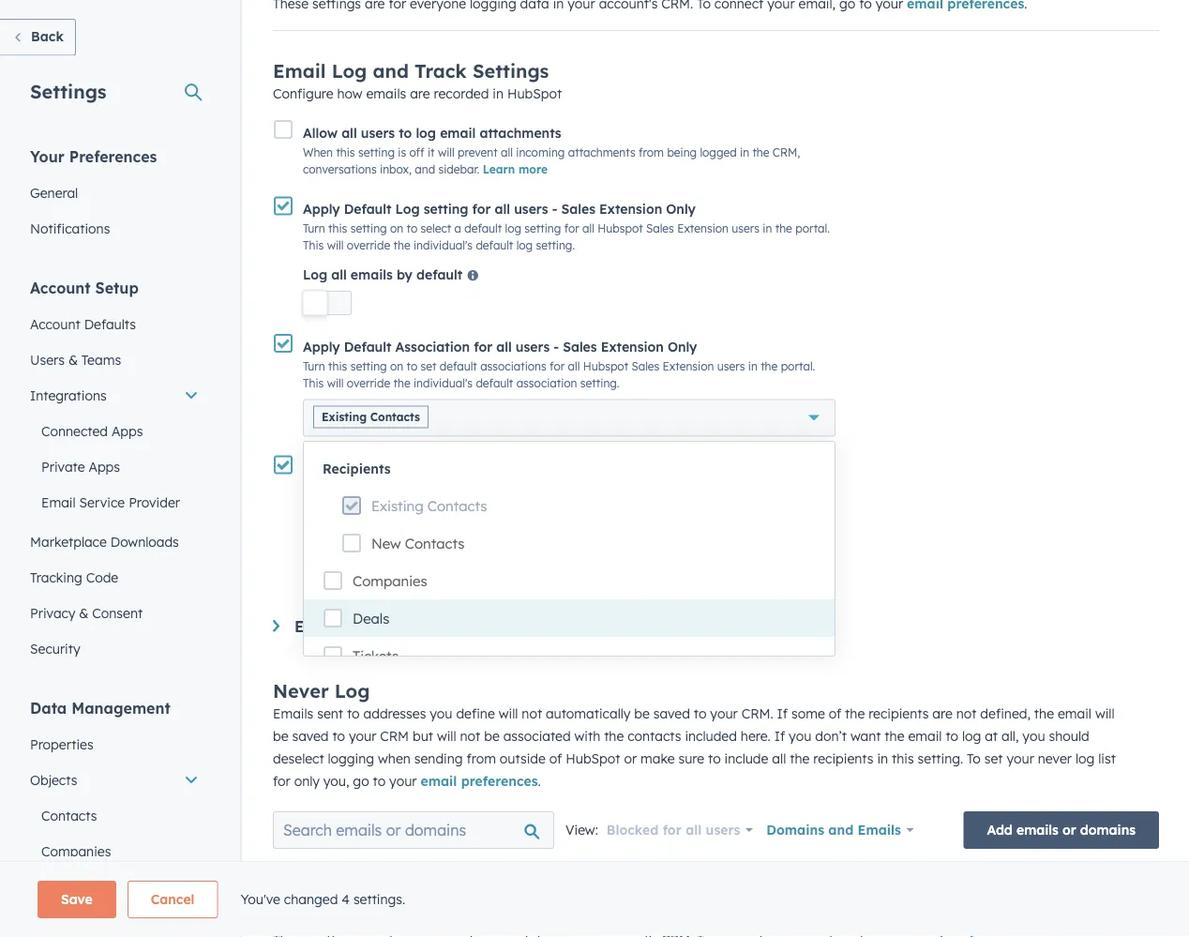 Task type: describe. For each thing, give the bounding box(es) containing it.
associations
[[480, 359, 547, 373]]

private apps link
[[19, 449, 210, 484]]

when
[[378, 750, 411, 767]]

track inside apply default track setting for all users - sales extension only turn this setting on to select default track setting for all hubspot sales extension users in the portal. this will override the individual's default track setting.
[[425, 525, 461, 542]]

hubspot inside turn this setting on to select a default log setting for all hubspot sales extension users in the portal. this will override the individual's default log setting.
[[598, 222, 643, 236]]

for inside blocked for all users popup button
[[663, 822, 682, 838]]

associated
[[503, 728, 571, 744]]

the inside the when this setting is off it will prevent all users from tracking emails sent from the crm, conversations inbox, and email extensions.
[[714, 481, 731, 495]]

setting up deals
[[380, 547, 417, 561]]

contacts link
[[19, 798, 210, 833]]

on inside turn this setting on to set default associations for all hubspot sales extension users in the portal. this will override the individual's default association setting.
[[390, 359, 403, 373]]

their
[[739, 459, 769, 476]]

email up sidebar.
[[440, 124, 476, 141]]

go
[[353, 773, 369, 789]]

for inside turn this setting on to set default associations for all hubspot sales extension users in the portal. this will override the individual's default association setting.
[[550, 359, 565, 373]]

portal. inside turn this setting on to set default associations for all hubspot sales extension users in the portal. this will override the individual's default association setting.
[[781, 359, 815, 373]]

to right go
[[373, 773, 386, 789]]

this for turn this setting on to select a default log setting for all hubspot sales extension users in the portal. this will override the individual's default log setting.
[[328, 222, 347, 236]]

default down associations
[[476, 376, 513, 390]]

contacts right new
[[405, 535, 465, 552]]

companies inside data management element
[[41, 843, 111, 859]]

cancel button
[[127, 881, 218, 918]]

consent
[[92, 605, 143, 621]]

more
[[519, 162, 548, 176]]

sales up exchange & imap settings dropdown button
[[677, 547, 705, 561]]

email down sending
[[421, 773, 457, 789]]

- for log
[[552, 200, 558, 217]]

sales down "tracking" at the bottom of page
[[603, 525, 637, 542]]

setting up log all emails by default
[[350, 222, 387, 236]]

never
[[1038, 750, 1072, 767]]

default down apply default log setting for all users - sales extension only on the top of page
[[476, 238, 513, 252]]

apps for connected apps
[[112, 423, 143, 439]]

blocked
[[607, 822, 659, 838]]

sales inside turn this setting on to set default associations for all hubspot sales extension users in the portal. this will override the individual's default association setting.
[[632, 359, 660, 373]]

email inside the when this setting is off it will prevent all users from tracking emails sent from the crm, conversations inbox, and email extensions.
[[439, 497, 468, 512]]

apply default log setting for all users - sales extension only
[[303, 200, 696, 217]]

domains and emails
[[767, 822, 901, 838]]

and inside email log and track settings configure how emails are recorded in hubspot
[[373, 59, 409, 83]]

only
[[294, 773, 320, 789]]

emails right their
[[773, 459, 815, 476]]

companies link
[[19, 833, 210, 869]]

individual's inside turn this setting on to select a default log setting for all hubspot sales extension users in the portal. this will override the individual's default log setting.
[[414, 238, 473, 252]]

1 vertical spatial only
[[668, 338, 697, 355]]

turn for apply default log setting for all users - sales extension only
[[303, 222, 325, 236]]

override inside turn this setting on to select a default log setting for all hubspot sales extension users in the portal. this will override the individual's default log setting.
[[347, 238, 390, 252]]

0 vertical spatial of
[[829, 705, 842, 722]]

deselect
[[273, 750, 324, 767]]

sent inside the when this setting is off it will prevent all users from tracking emails sent from the crm, conversations inbox, and email extensions.
[[660, 481, 682, 495]]

sales inside turn this setting on to select a default log setting for all hubspot sales extension users in the portal. this will override the individual's default log setting.
[[646, 222, 674, 236]]

connected apps link
[[19, 413, 210, 449]]

or inside button
[[1063, 822, 1076, 838]]

for down "tracking" at the bottom of page
[[595, 547, 610, 561]]

account defaults
[[30, 316, 136, 332]]

log all emails by default
[[303, 266, 463, 282]]

1 vertical spatial existing contacts
[[371, 497, 487, 515]]

association
[[517, 376, 577, 390]]

this inside emails sent to addresses you define will not automatically be saved to your crm. if some of the recipients are not defined, the email will be saved to your crm but will not be associated with the contacts included here. if you don't want the email to log at all, you should deselect logging when sending from outside of hubspot or make sure to include all the recipients in this setting. to set your never log list for only you, go to your
[[892, 750, 914, 767]]

crm, for when this setting is off it will prevent all users from tracking emails sent from the crm, conversations inbox, and email extensions.
[[734, 481, 761, 495]]

1 horizontal spatial not
[[522, 705, 542, 722]]

domains
[[1080, 822, 1136, 838]]

1 horizontal spatial existing
[[371, 497, 424, 515]]

setting inside turn this setting on to set default associations for all hubspot sales extension users in the portal. this will override the individual's default association setting.
[[350, 359, 387, 373]]

1 vertical spatial if
[[774, 728, 785, 744]]

on inside apply default track setting for all users - sales extension only turn this setting on to select default track setting for all hubspot sales extension users in the portal. this will override the individual's default track setting.
[[420, 547, 434, 561]]

imap
[[388, 617, 430, 636]]

teams
[[81, 351, 121, 368]]

only for apply default log setting for all users - sales extension only
[[666, 200, 696, 217]]

include
[[725, 750, 769, 767]]

outside
[[500, 750, 546, 767]]

all inside turn this setting on to set default associations for all hubspot sales extension users in the portal. this will override the individual's default association setting.
[[568, 359, 580, 373]]

email preferences link
[[421, 773, 538, 789]]

addresses
[[363, 705, 426, 722]]

log up by
[[395, 200, 420, 217]]

view:
[[566, 822, 598, 838]]

tickets
[[353, 647, 399, 665]]

users inside turn this setting on to set default associations for all hubspot sales extension users in the portal. this will override the individual's default association setting.
[[717, 359, 745, 373]]

all inside the when this setting is off it will prevent all users from tracking emails sent from the crm, conversations inbox, and email extensions.
[[501, 481, 513, 495]]

to up the included
[[694, 705, 707, 722]]

settings right imap
[[434, 617, 496, 636]]

marketplace
[[30, 533, 107, 550]]

setting down apply default log setting for all users - sales extension only on the top of page
[[525, 222, 561, 236]]

list
[[1098, 750, 1116, 767]]

users inside popup button
[[706, 822, 740, 838]]

integrations button
[[19, 378, 210, 413]]

when this setting is off it will prevent all incoming attachments from being logged in the crm, conversations inbox, and sidebar.
[[303, 145, 800, 176]]

users inside the when this setting is off it will prevent all users from tracking emails sent from the crm, conversations inbox, and email extensions.
[[516, 481, 544, 495]]

default down "association"
[[440, 359, 477, 373]]

emails inside popup button
[[858, 822, 901, 838]]

default right by
[[417, 266, 463, 282]]

2 horizontal spatial be
[[634, 705, 650, 722]]

from down allow all users to track emails and see recipients open and click on their emails
[[547, 481, 572, 495]]

settings down back at the top left of the page
[[30, 79, 106, 103]]

to inside apply default track setting for all users - sales extension only turn this setting on to select default track setting for all hubspot sales extension users in the portal. this will override the individual's default track setting.
[[437, 547, 448, 561]]

sent inside emails sent to addresses you define will not automatically be saved to your crm. if some of the recipients are not defined, the email will be saved to your crm but will not be associated with the contacts included here. if you don't want the email to log at all, you should deselect logging when sending from outside of hubspot or make sure to include all the recipients in this setting. to set your never log list for only you, go to your
[[317, 705, 343, 722]]

1 vertical spatial recipients
[[869, 705, 929, 722]]

sure
[[679, 750, 705, 767]]

emails left by
[[351, 266, 393, 282]]

email for service
[[41, 494, 76, 510]]

will inside the when this setting is off it will prevent all users from tracking emails sent from the crm, conversations inbox, and email extensions.
[[438, 481, 455, 495]]

all inside turn this setting on to select a default log setting for all hubspot sales extension users in the portal. this will override the individual's default log setting.
[[583, 222, 595, 236]]

all inside emails sent to addresses you define will not automatically be saved to your crm. if some of the recipients are not defined, the email will be saved to your crm but will not be associated with the contacts included here. if you don't want the email to log at all, you should deselect logging when sending from outside of hubspot or make sure to include all the recipients in this setting. to set your never log list for only you, go to your
[[772, 750, 786, 767]]

will inside apply default track setting for all users - sales extension only turn this setting on to select default track setting for all hubspot sales extension users in the portal. this will override the individual's default track setting.
[[395, 564, 411, 578]]

code
[[86, 569, 118, 585]]

provider
[[129, 494, 180, 510]]

hubspot inside emails sent to addresses you define will not automatically be saved to your crm. if some of the recipients are not defined, the email will be saved to your crm but will not be associated with the contacts included here. if you don't want the email to log at all, you should deselect logging when sending from outside of hubspot or make sure to include all the recipients in this setting. to set your never log list for only you, go to your
[[566, 750, 620, 767]]

sidebar.
[[439, 162, 480, 176]]

individual's inside turn this setting on to set default associations for all hubspot sales extension users in the portal. this will override the individual's default association setting.
[[414, 376, 473, 390]]

connected
[[41, 423, 108, 439]]

setting. inside apply default track setting for all users - sales extension only turn this setting on to select default track setting for all hubspot sales extension users in the portal. this will override the individual's default track setting.
[[614, 564, 653, 578]]

your up logging
[[349, 728, 377, 744]]

in inside when this setting is off it will prevent all incoming attachments from being logged in the crm, conversations inbox, and sidebar.
[[740, 145, 749, 159]]

sales up turn this setting on to select a default log setting for all hubspot sales extension users in the portal. this will override the individual's default log setting.
[[561, 200, 596, 217]]

email right want
[[908, 728, 942, 744]]

0 horizontal spatial you
[[430, 705, 453, 722]]

apply default track setting for all users - sales extension only turn this setting on to select default track setting for all hubspot sales extension users in the portal. this will override the individual's default track setting.
[[333, 525, 823, 578]]

set inside emails sent to addresses you define will not automatically be saved to your crm. if some of the recipients are not defined, the email will be saved to your crm but will not be associated with the contacts included here. if you don't want the email to log at all, you should deselect logging when sending from outside of hubspot or make sure to include all the recipients in this setting. to set your never log list for only you, go to your
[[985, 750, 1003, 767]]

track inside email log and track settings configure how emails are recorded in hubspot
[[415, 59, 467, 83]]

0 horizontal spatial of
[[549, 750, 562, 767]]

select inside apply default track setting for all users - sales extension only turn this setting on to select default track setting for all hubspot sales extension users in the portal. this will override the individual's default track setting.
[[451, 547, 481, 561]]

portal. inside apply default track setting for all users - sales extension only turn this setting on to select default track setting for all hubspot sales extension users in the portal. this will override the individual's default track setting.
[[333, 564, 367, 578]]

will right but
[[437, 728, 456, 744]]

never
[[273, 679, 329, 702]]

existing contacts button
[[303, 399, 836, 437]]

this inside turn this setting on to select a default log setting for all hubspot sales extension users in the portal. this will override the individual's default log setting.
[[303, 238, 324, 252]]

and inside popup button
[[829, 822, 854, 838]]

hubspot inside turn this setting on to set default associations for all hubspot sales extension users in the portal. this will override the individual's default association setting.
[[583, 359, 629, 373]]

contacts up the 'new contacts'
[[428, 497, 487, 515]]

default for log
[[344, 200, 392, 217]]

log inside email log and track settings configure how emails are recorded in hubspot
[[332, 59, 367, 83]]

privacy
[[30, 605, 75, 621]]

general
[[30, 184, 78, 201]]

when for when this setting is off it will prevent all users from tracking emails sent from the crm, conversations inbox, and email extensions.
[[303, 481, 333, 495]]

and inside button
[[357, 883, 382, 898]]

users & teams
[[30, 351, 121, 368]]

from down 'click'
[[685, 481, 711, 495]]

how
[[337, 85, 363, 102]]

.
[[538, 773, 541, 789]]

off for email
[[409, 481, 425, 495]]

log down tickets
[[335, 679, 370, 702]]

you've
[[240, 891, 280, 907]]

email service provider link
[[19, 484, 210, 520]]

tracking
[[30, 569, 82, 585]]

turn this setting on to select a default log setting for all hubspot sales extension users in the portal. this will override the individual's default log setting.
[[303, 222, 830, 252]]

2 horizontal spatial not
[[956, 705, 977, 722]]

downloads
[[110, 533, 179, 550]]

apply for apply default association for all users - sales extension only
[[303, 338, 340, 355]]

in inside turn this setting on to set default associations for all hubspot sales extension users in the portal. this will override the individual's default association setting.
[[748, 359, 758, 373]]

extensions.
[[471, 497, 530, 512]]

on inside turn this setting on to select a default log setting for all hubspot sales extension users in the portal. this will override the individual's default log setting.
[[390, 222, 403, 236]]

automatically
[[546, 705, 631, 722]]

attachments inside when this setting is off it will prevent all incoming attachments from being logged in the crm, conversations inbox, and sidebar.
[[568, 145, 636, 159]]

2 horizontal spatial track
[[584, 564, 611, 578]]

included
[[685, 728, 737, 744]]

sales up turn this setting on to set default associations for all hubspot sales extension users in the portal. this will override the individual's default association setting.
[[563, 338, 597, 355]]

off for sidebar.
[[409, 145, 425, 159]]

extension inside turn this setting on to select a default log setting for all hubspot sales extension users in the portal. this will override the individual's default log setting.
[[677, 222, 729, 236]]

don't
[[815, 728, 847, 744]]

0 vertical spatial recipients
[[554, 459, 617, 476]]

with
[[575, 728, 601, 744]]

extension inside turn this setting on to set default associations for all hubspot sales extension users in the portal. this will override the individual's default association setting.
[[663, 359, 714, 373]]

log left by
[[303, 266, 327, 282]]

users
[[30, 351, 65, 368]]

marketplace downloads link
[[19, 524, 210, 559]]

for inside emails sent to addresses you define will not automatically be saved to your crm. if some of the recipients are not defined, the email will be saved to your crm but will not be associated with the contacts included here. if you don't want the email to log at all, you should deselect logging when sending from outside of hubspot or make sure to include all the recipients in this setting. to set your never log list for only you, go to your
[[273, 773, 291, 789]]

for down extensions.
[[513, 525, 532, 542]]

this inside turn this setting on to set default associations for all hubspot sales extension users in the portal. this will override the individual's default association setting.
[[303, 376, 324, 390]]

emails up extensions.
[[453, 459, 496, 476]]

emails inside emails sent to addresses you define will not automatically be saved to your crm. if some of the recipients are not defined, the email will be saved to your crm but will not be associated with the contacts included here. if you don't want the email to log at all, you should deselect logging when sending from outside of hubspot or make sure to include all the recipients in this setting. to set your never log list for only you, go to your
[[273, 705, 314, 722]]

objects button
[[19, 762, 210, 798]]

setting up the a
[[424, 200, 468, 217]]

defined,
[[980, 705, 1031, 722]]

tracking code link
[[19, 559, 210, 595]]

at
[[985, 728, 998, 744]]

emails inside email log and track settings configure how emails are recorded in hubspot
[[366, 85, 406, 102]]

and inside when this setting is off it will prevent all incoming attachments from being logged in the crm, conversations inbox, and sidebar.
[[415, 162, 435, 176]]

email for log
[[273, 59, 326, 83]]

for inside turn this setting on to select a default log setting for all hubspot sales extension users in the portal. this will override the individual's default log setting.
[[564, 222, 579, 236]]

1 vertical spatial -
[[554, 338, 559, 355]]

apps for private apps
[[89, 458, 120, 475]]

private
[[41, 458, 85, 475]]

setup
[[95, 278, 139, 297]]

open
[[621, 459, 653, 476]]

recipients
[[323, 461, 391, 477]]

objects
[[30, 771, 77, 788]]

security
[[30, 640, 80, 657]]

conversations for when this setting is off it will prevent all incoming attachments from being logged in the crm, conversations inbox, and sidebar.
[[303, 162, 377, 176]]

make
[[641, 750, 675, 767]]

your down when
[[389, 773, 417, 789]]

addresses
[[426, 883, 494, 898]]

this for when this setting is off it will prevent all users from tracking emails sent from the crm, conversations inbox, and email extensions.
[[336, 481, 355, 495]]

by
[[397, 266, 413, 282]]

turn inside apply default track setting for all users - sales extension only turn this setting on to select default track setting for all hubspot sales extension users in the portal. this will override the individual's default track setting.
[[333, 547, 355, 561]]

setting. inside turn this setting on to select a default log setting for all hubspot sales extension users in the portal. this will override the individual's default log setting.
[[536, 238, 575, 252]]

1 horizontal spatial saved
[[654, 705, 690, 722]]

0 vertical spatial attachments
[[480, 124, 562, 141]]

is for sidebar.
[[398, 145, 406, 159]]

back link
[[0, 19, 76, 56]]

here.
[[741, 728, 771, 744]]

2 vertical spatial recipients
[[813, 750, 874, 767]]

to up logging
[[332, 728, 345, 744]]

privacy & consent
[[30, 605, 143, 621]]

your down all,
[[1007, 750, 1034, 767]]

contacts inside 'existing contacts' popup button
[[370, 410, 420, 424]]

notifications link
[[19, 211, 210, 246]]

& for users
[[68, 351, 78, 368]]

in inside email log and track settings configure how emails are recorded in hubspot
[[493, 85, 504, 102]]

new contacts
[[371, 535, 465, 552]]

it for email
[[428, 481, 435, 495]]

in inside turn this setting on to select a default log setting for all hubspot sales extension users in the portal. this will override the individual's default log setting.
[[763, 222, 772, 236]]

to down never log
[[347, 705, 360, 722]]

0 horizontal spatial be
[[273, 728, 288, 744]]

data management element
[[19, 697, 210, 937]]

setting. inside emails sent to addresses you define will not automatically be saved to your crm. if some of the recipients are not defined, the email will be saved to your crm but will not be associated with the contacts included here. if you don't want the email to log at all, you should deselect logging when sending from outside of hubspot or make sure to include all the recipients in this setting. to set your never log list for only you, go to your
[[918, 750, 963, 767]]

default down the when this setting is off it will prevent all users from tracking emails sent from the crm, conversations inbox, and email extensions.
[[544, 564, 581, 578]]

contacts inside contacts link
[[41, 807, 97, 824]]

account setup element
[[19, 277, 210, 666]]

sending
[[414, 750, 463, 767]]

tracking code
[[30, 569, 118, 585]]

some
[[792, 705, 825, 722]]



Task type: vqa. For each thing, say whether or not it's contained in the screenshot.
bottommost the reply-
no



Task type: locate. For each thing, give the bounding box(es) containing it.
2 vertical spatial portal.
[[333, 564, 367, 578]]

conversations for when this setting is off it will prevent all users from tracking emails sent from the crm, conversations inbox, and email extensions.
[[303, 497, 377, 512]]

is for email
[[398, 481, 406, 495]]

add
[[987, 822, 1013, 838]]

& for exchange
[[372, 617, 384, 636]]

or left make
[[624, 750, 637, 767]]

attachments right incoming
[[568, 145, 636, 159]]

set down "association"
[[421, 359, 437, 373]]

individual's down "association"
[[414, 376, 473, 390]]

learn
[[483, 162, 515, 176]]

1 vertical spatial track
[[525, 547, 552, 561]]

your preferences element
[[19, 146, 210, 246]]

this inside apply default track setting for all users - sales extension only turn this setting on to select default track setting for all hubspot sales extension users in the portal. this will override the individual's default track setting.
[[358, 547, 377, 561]]

deals
[[353, 610, 390, 627]]

emails inside button
[[1017, 822, 1059, 838]]

1 vertical spatial individual's
[[414, 376, 473, 390]]

1 vertical spatial turn
[[303, 359, 325, 373]]

blocked for all users button
[[606, 811, 754, 849]]

2 vertical spatial apply
[[333, 525, 370, 542]]

2 vertical spatial email
[[385, 883, 422, 898]]

0 vertical spatial track
[[415, 59, 467, 83]]

contacts down objects
[[41, 807, 97, 824]]

0 vertical spatial is
[[398, 145, 406, 159]]

1 vertical spatial apply
[[303, 338, 340, 355]]

from inside when this setting is off it will prevent all incoming attachments from being logged in the crm, conversations inbox, and sidebar.
[[639, 145, 664, 159]]

is inside when this setting is off it will prevent all incoming attachments from being logged in the crm, conversations inbox, and sidebar.
[[398, 145, 406, 159]]

0 vertical spatial individual's
[[414, 238, 473, 252]]

you right all,
[[1023, 728, 1045, 744]]

inbox, up new
[[380, 497, 412, 512]]

0 horizontal spatial email
[[41, 494, 76, 510]]

2 it from the top
[[428, 481, 435, 495]]

&
[[68, 351, 78, 368], [79, 605, 89, 621], [372, 617, 384, 636]]

0 vertical spatial if
[[777, 705, 788, 722]]

apply inside apply default track setting for all users - sales extension only turn this setting on to select default track setting for all hubspot sales extension users in the portal. this will override the individual's default track setting.
[[333, 525, 370, 542]]

for up association
[[550, 359, 565, 373]]

account setup
[[30, 278, 139, 297]]

hubspot inside email log and track settings configure how emails are recorded in hubspot
[[507, 85, 562, 102]]

1 vertical spatial are
[[933, 705, 953, 722]]

domains down include
[[767, 822, 824, 838]]

are inside emails sent to addresses you define will not automatically be saved to your crm. if some of the recipients are not defined, the email will be saved to your crm but will not be associated with the contacts included here. if you don't want the email to log at all, you should deselect logging when sending from outside of hubspot or make sure to include all the recipients in this setting. to set your never log list for only you, go to your
[[933, 705, 953, 722]]

to left at
[[946, 728, 959, 744]]

1 horizontal spatial crm,
[[773, 145, 800, 159]]

save
[[61, 891, 93, 907]]

default for association
[[344, 338, 392, 355]]

default for track
[[374, 525, 422, 542]]

setting down extensions.
[[465, 525, 510, 542]]

when
[[303, 145, 333, 159], [303, 481, 333, 495]]

0 vertical spatial turn
[[303, 222, 325, 236]]

1 conversations from the top
[[303, 162, 377, 176]]

contacts
[[628, 728, 681, 744]]

1 is from the top
[[398, 145, 406, 159]]

recipients down don't at the bottom right of page
[[813, 750, 874, 767]]

off inside when this setting is off it will prevent all incoming attachments from being logged in the crm, conversations inbox, and sidebar.
[[409, 145, 425, 159]]

setting inside the when this setting is off it will prevent all users from tracking emails sent from the crm, conversations inbox, and email extensions.
[[358, 481, 395, 495]]

to down the included
[[708, 750, 721, 767]]

click
[[686, 459, 715, 476]]

0 vertical spatial saved
[[654, 705, 690, 722]]

domains inside button
[[296, 883, 353, 898]]

recipients up want
[[869, 705, 929, 722]]

2 horizontal spatial you
[[1023, 728, 1045, 744]]

0 vertical spatial conversations
[[303, 162, 377, 176]]

inbox, inside when this setting is off it will prevent all incoming attachments from being logged in the crm, conversations inbox, and sidebar.
[[380, 162, 412, 176]]

on down "association"
[[390, 359, 403, 373]]

domains inside popup button
[[767, 822, 824, 838]]

account up account defaults
[[30, 278, 91, 297]]

1 vertical spatial is
[[398, 481, 406, 495]]

allow for allow all users to track emails and see recipients open and click on their emails
[[303, 459, 338, 476]]

override inside turn this setting on to set default associations for all hubspot sales extension users in the portal. this will override the individual's default association setting.
[[347, 376, 390, 390]]

you
[[430, 705, 453, 722], [789, 728, 812, 744], [1023, 728, 1045, 744]]

existing contacts up the 'new contacts'
[[371, 497, 487, 515]]

1 off from the top
[[409, 145, 425, 159]]

learn more
[[483, 162, 548, 176]]

0 vertical spatial prevent
[[458, 145, 498, 159]]

settings up the 'recorded'
[[473, 59, 549, 83]]

sales down being
[[646, 222, 674, 236]]

define
[[456, 705, 495, 722]]

override inside apply default track setting for all users - sales extension only turn this setting on to select default track setting for all hubspot sales extension users in the portal. this will override the individual's default track setting.
[[414, 564, 458, 578]]

or inside emails sent to addresses you define will not automatically be saved to your crm. if some of the recipients are not defined, the email will be saved to your crm but will not be associated with the contacts included here. if you don't want the email to log at all, you should deselect logging when sending from outside of hubspot or make sure to include all the recipients in this setting. to set your never log list for only you, go to your
[[624, 750, 637, 767]]

1 horizontal spatial or
[[1063, 822, 1076, 838]]

are left defined, at bottom
[[933, 705, 953, 722]]

allow all users to log email attachments
[[303, 124, 562, 141]]

0 horizontal spatial companies
[[41, 843, 111, 859]]

from inside emails sent to addresses you define will not automatically be saved to your crm. if some of the recipients are not defined, the email will be saved to your crm but will not be associated with the contacts included here. if you don't want the email to log at all, you should deselect logging when sending from outside of hubspot or make sure to include all the recipients in this setting. to set your never log list for only you, go to your
[[467, 750, 496, 767]]

portal.
[[796, 222, 830, 236], [781, 359, 815, 373], [333, 564, 367, 578]]

0 horizontal spatial not
[[460, 728, 481, 744]]

track up the 'recorded'
[[415, 59, 467, 83]]

default
[[344, 200, 392, 217], [344, 338, 392, 355], [374, 525, 422, 542]]

existing contacts
[[322, 410, 420, 424], [371, 497, 487, 515]]

prevent inside when this setting is off it will prevent all incoming attachments from being logged in the crm, conversations inbox, and sidebar.
[[458, 145, 498, 159]]

learn more link
[[483, 162, 548, 176]]

will up sidebar.
[[438, 145, 455, 159]]

setting inside when this setting is off it will prevent all incoming attachments from being logged in the crm, conversations inbox, and sidebar.
[[358, 145, 395, 159]]

the inside when this setting is off it will prevent all incoming attachments from being logged in the crm, conversations inbox, and sidebar.
[[753, 145, 770, 159]]

0 vertical spatial inbox,
[[380, 162, 412, 176]]

1 vertical spatial default
[[344, 338, 392, 355]]

1 when from the top
[[303, 145, 333, 159]]

portal. inside turn this setting on to select a default log setting for all hubspot sales extension users in the portal. this will override the individual's default log setting.
[[796, 222, 830, 236]]

it
[[428, 145, 435, 159], [428, 481, 435, 495]]

& right privacy at the bottom left
[[79, 605, 89, 621]]

2 is from the top
[[398, 481, 406, 495]]

existing contacts inside popup button
[[322, 410, 420, 424]]

for down learn
[[472, 200, 491, 217]]

when for when this setting is off it will prevent all incoming attachments from being logged in the crm, conversations inbox, and sidebar.
[[303, 145, 333, 159]]

hubspot inside apply default track setting for all users - sales extension only turn this setting on to select default track setting for all hubspot sales extension users in the portal. this will override the individual's default track setting.
[[628, 547, 674, 561]]

is down allow all users to log email attachments
[[398, 145, 406, 159]]

emails inside the when this setting is off it will prevent all users from tracking emails sent from the crm, conversations inbox, and email extensions.
[[622, 481, 657, 495]]

for
[[472, 200, 491, 217], [564, 222, 579, 236], [474, 338, 492, 355], [550, 359, 565, 373], [513, 525, 532, 542], [595, 547, 610, 561], [273, 773, 291, 789], [663, 822, 682, 838]]

setting. up 'existing contacts' popup button
[[580, 376, 620, 390]]

crm, for when this setting is off it will prevent all incoming attachments from being logged in the crm, conversations inbox, and sidebar.
[[773, 145, 800, 159]]

1 prevent from the top
[[458, 145, 498, 159]]

conversations inside the when this setting is off it will prevent all users from tracking emails sent from the crm, conversations inbox, and email extensions.
[[303, 497, 377, 512]]

email inside account setup element
[[41, 494, 76, 510]]

to
[[967, 750, 981, 767]]

setting. left to
[[918, 750, 963, 767]]

0 vertical spatial off
[[409, 145, 425, 159]]

from left being
[[639, 145, 664, 159]]

attachments up incoming
[[480, 124, 562, 141]]

conversations inside when this setting is off it will prevent all incoming attachments from being logged in the crm, conversations inbox, and sidebar.
[[303, 162, 377, 176]]

0 horizontal spatial attachments
[[480, 124, 562, 141]]

blocked for all users
[[607, 822, 740, 838]]

1 horizontal spatial you
[[789, 728, 812, 744]]

logging
[[328, 750, 374, 767]]

domains
[[767, 822, 824, 838], [296, 883, 353, 898]]

apps inside private apps link
[[89, 458, 120, 475]]

will up log all emails by default
[[327, 238, 344, 252]]

default
[[465, 222, 502, 236], [476, 238, 513, 252], [417, 266, 463, 282], [440, 359, 477, 373], [476, 376, 513, 390], [484, 547, 522, 561], [544, 564, 581, 578]]

2 vertical spatial track
[[584, 564, 611, 578]]

1 vertical spatial emails
[[858, 822, 901, 838]]

you down some
[[789, 728, 812, 744]]

2 off from the top
[[409, 481, 425, 495]]

sent right "tracking" at the bottom of page
[[660, 481, 682, 495]]

turn
[[303, 222, 325, 236], [303, 359, 325, 373], [333, 547, 355, 561]]

individual's
[[414, 238, 473, 252], [414, 376, 473, 390], [481, 564, 540, 578]]

1 vertical spatial crm,
[[734, 481, 761, 495]]

0 horizontal spatial domains
[[296, 883, 353, 898]]

on right new
[[420, 547, 434, 561]]

domains left settings.
[[296, 883, 353, 898]]

will inside turn this setting on to select a default log setting for all hubspot sales extension users in the portal. this will override the individual's default log setting.
[[327, 238, 344, 252]]

log
[[416, 124, 436, 141], [505, 222, 521, 236], [517, 238, 533, 252], [962, 728, 981, 744], [1076, 750, 1095, 767]]

crm, inside the when this setting is off it will prevent all users from tracking emails sent from the crm, conversations inbox, and email extensions.
[[734, 481, 761, 495]]

override
[[347, 238, 390, 252], [347, 376, 390, 390], [414, 564, 458, 578]]

-
[[552, 200, 558, 217], [554, 338, 559, 355], [593, 525, 599, 542]]

2 vertical spatial hubspot
[[628, 547, 674, 561]]

0 horizontal spatial crm,
[[734, 481, 761, 495]]

1 horizontal spatial sent
[[660, 481, 682, 495]]

default right the a
[[465, 222, 502, 236]]

your up the included
[[710, 705, 738, 722]]

individual's down extensions.
[[481, 564, 540, 578]]

- down "tracking" at the bottom of page
[[593, 525, 599, 542]]

users inside turn this setting on to select a default log setting for all hubspot sales extension users in the portal. this will override the individual's default log setting.
[[732, 222, 760, 236]]

or left domains
[[1063, 822, 1076, 838]]

off down allow all users to log email attachments
[[409, 145, 425, 159]]

recipients
[[554, 459, 617, 476], [869, 705, 929, 722], [813, 750, 874, 767]]

this for turn this setting on to set default associations for all hubspot sales extension users in the portal. this will override the individual's default association setting.
[[328, 359, 347, 373]]

on up by
[[390, 222, 403, 236]]

back
[[31, 28, 64, 45]]

existing inside popup button
[[322, 410, 367, 424]]

this inside when this setting is off it will prevent all incoming attachments from being logged in the crm, conversations inbox, and sidebar.
[[336, 145, 355, 159]]

track
[[415, 59, 467, 83], [425, 525, 461, 542]]

management
[[71, 698, 170, 717]]

setting. down apply default log setting for all users - sales extension only on the top of page
[[536, 238, 575, 252]]

0 vertical spatial companies
[[353, 572, 427, 590]]

contacts
[[370, 410, 420, 424], [428, 497, 487, 515], [405, 535, 465, 552], [41, 807, 97, 824]]

1 vertical spatial portal.
[[781, 359, 815, 373]]

crm.
[[742, 705, 773, 722]]

1 horizontal spatial are
[[933, 705, 953, 722]]

sales up 'existing contacts' popup button
[[632, 359, 660, 373]]

from up email preferences .
[[467, 750, 496, 767]]

0 horizontal spatial &
[[68, 351, 78, 368]]

setting down log all emails by default
[[350, 359, 387, 373]]

select left the a
[[421, 222, 451, 236]]

will inside when this setting is off it will prevent all incoming attachments from being logged in the crm, conversations inbox, and sidebar.
[[438, 145, 455, 159]]

will up list
[[1095, 705, 1115, 722]]

select inside turn this setting on to select a default log setting for all hubspot sales extension users in the portal. this will override the individual's default log setting.
[[421, 222, 451, 236]]

1 inbox, from the top
[[380, 162, 412, 176]]

default down "recipients"
[[374, 525, 422, 542]]

your
[[30, 147, 65, 166]]

0 horizontal spatial set
[[421, 359, 437, 373]]

2 vertical spatial turn
[[333, 547, 355, 561]]

1 allow from the top
[[303, 124, 338, 141]]

default up log all emails by default
[[344, 200, 392, 217]]

& up tickets
[[372, 617, 384, 636]]

2 vertical spatial individual's
[[481, 564, 540, 578]]

apps
[[112, 423, 143, 439], [89, 458, 120, 475]]

1 vertical spatial email
[[41, 494, 76, 510]]

tracking
[[576, 481, 619, 495]]

1 vertical spatial sent
[[317, 705, 343, 722]]

1 vertical spatial or
[[1063, 822, 1076, 838]]

on
[[390, 222, 403, 236], [390, 359, 403, 373], [719, 459, 735, 476], [420, 547, 434, 561]]

companies
[[353, 572, 427, 590], [41, 843, 111, 859]]

defaults
[[84, 316, 136, 332]]

domains for domains and email addresses
[[296, 883, 353, 898]]

on right 'click'
[[719, 459, 735, 476]]

will
[[438, 145, 455, 159], [327, 238, 344, 252], [327, 376, 344, 390], [438, 481, 455, 495], [395, 564, 411, 578], [499, 705, 518, 722], [1095, 705, 1115, 722], [437, 728, 456, 744]]

setting down "tracking" at the bottom of page
[[555, 547, 592, 561]]

1 horizontal spatial domains
[[767, 822, 824, 838]]

it for sidebar.
[[428, 145, 435, 159]]

apply for apply default log setting for all users - sales extension only
[[303, 200, 340, 217]]

set
[[421, 359, 437, 373], [985, 750, 1003, 767]]

inbox, for email
[[380, 497, 412, 512]]

being
[[667, 145, 697, 159]]

inbox, inside the when this setting is off it will prevent all users from tracking emails sent from the crm, conversations inbox, and email extensions.
[[380, 497, 412, 512]]

& right the users
[[68, 351, 78, 368]]

0 vertical spatial emails
[[273, 705, 314, 722]]

it inside when this setting is off it will prevent all incoming attachments from being logged in the crm, conversations inbox, and sidebar.
[[428, 145, 435, 159]]

is inside the when this setting is off it will prevent all users from tracking emails sent from the crm, conversations inbox, and email extensions.
[[398, 481, 406, 495]]

all inside when this setting is off it will prevent all incoming attachments from being logged in the crm, conversations inbox, and sidebar.
[[501, 145, 513, 159]]

existing up "recipients"
[[322, 410, 367, 424]]

2 vertical spatial default
[[374, 525, 422, 542]]

prevent inside the when this setting is off it will prevent all users from tracking emails sent from the crm, conversations inbox, and email extensions.
[[458, 481, 498, 495]]

0 vertical spatial select
[[421, 222, 451, 236]]

0 vertical spatial are
[[410, 85, 430, 102]]

1 it from the top
[[428, 145, 435, 159]]

email down private on the left of page
[[41, 494, 76, 510]]

not up 'associated'
[[522, 705, 542, 722]]

this inside apply default track setting for all users - sales extension only turn this setting on to select default track setting for all hubspot sales extension users in the portal. this will override the individual's default track setting.
[[371, 564, 392, 578]]

allow for allow all users to log email attachments
[[303, 124, 338, 141]]

& inside privacy & consent link
[[79, 605, 89, 621]]

0 vertical spatial track
[[416, 459, 450, 476]]

0 vertical spatial hubspot
[[598, 222, 643, 236]]

this for when this setting is off it will prevent all incoming attachments from being logged in the crm, conversations inbox, and sidebar.
[[336, 145, 355, 159]]

account for account defaults
[[30, 316, 80, 332]]

companies inside list box
[[353, 572, 427, 590]]

all inside popup button
[[686, 822, 702, 838]]

1 vertical spatial inbox,
[[380, 497, 412, 512]]

will up "recipients"
[[327, 376, 344, 390]]

sales
[[561, 200, 596, 217], [646, 222, 674, 236], [563, 338, 597, 355], [632, 359, 660, 373], [603, 525, 637, 542], [677, 547, 705, 561]]

0 vertical spatial default
[[344, 200, 392, 217]]

1 vertical spatial of
[[549, 750, 562, 767]]

email left addresses
[[385, 883, 422, 898]]

0 horizontal spatial existing
[[322, 410, 367, 424]]

- inside apply default track setting for all users - sales extension only turn this setting on to select default track setting for all hubspot sales extension users in the portal. this will override the individual's default track setting.
[[593, 525, 599, 542]]

- for track
[[593, 525, 599, 542]]

emails right how
[[366, 85, 406, 102]]

account inside account defaults link
[[30, 316, 80, 332]]

connected apps
[[41, 423, 143, 439]]

0 horizontal spatial track
[[416, 459, 450, 476]]

email
[[440, 124, 476, 141], [439, 497, 468, 512], [1058, 705, 1092, 722], [908, 728, 942, 744], [421, 773, 457, 789]]

1 horizontal spatial hubspot
[[566, 750, 620, 767]]

2 allow from the top
[[303, 459, 338, 476]]

0 horizontal spatial sent
[[317, 705, 343, 722]]

settings.
[[354, 891, 405, 907]]

prevent
[[458, 145, 498, 159], [458, 481, 498, 495]]

prevent for email
[[458, 481, 498, 495]]

when inside when this setting is off it will prevent all incoming attachments from being logged in the crm, conversations inbox, and sidebar.
[[303, 145, 333, 159]]

email service provider
[[41, 494, 180, 510]]

2 prevent from the top
[[458, 481, 498, 495]]

0 horizontal spatial or
[[624, 750, 637, 767]]

1 vertical spatial companies
[[41, 843, 111, 859]]

0 vertical spatial hubspot
[[507, 85, 562, 102]]

domains for domains and emails
[[767, 822, 824, 838]]

is up new
[[398, 481, 406, 495]]

settings inside email log and track settings configure how emails are recorded in hubspot
[[473, 59, 549, 83]]

apps inside connected apps link
[[112, 423, 143, 439]]

crm, right logged
[[773, 145, 800, 159]]

setting. inside turn this setting on to set default associations for all hubspot sales extension users in the portal. this will override the individual's default association setting.
[[580, 376, 620, 390]]

when inside the when this setting is off it will prevent all users from tracking emails sent from the crm, conversations inbox, and email extensions.
[[303, 481, 333, 495]]

0 vertical spatial allow
[[303, 124, 338, 141]]

2 vertical spatial this
[[371, 564, 392, 578]]

account
[[30, 278, 91, 297], [30, 316, 80, 332]]

account for account setup
[[30, 278, 91, 297]]

1 account from the top
[[30, 278, 91, 297]]

hubspot up incoming
[[507, 85, 562, 102]]

will right define
[[499, 705, 518, 722]]

1 horizontal spatial track
[[525, 547, 552, 561]]

1 horizontal spatial emails
[[858, 822, 901, 838]]

1 vertical spatial domains
[[296, 883, 353, 898]]

prevent up extensions.
[[458, 481, 498, 495]]

2 account from the top
[[30, 316, 80, 332]]

for up associations
[[474, 338, 492, 355]]

individual's inside apply default track setting for all users - sales extension only turn this setting on to select default track setting for all hubspot sales extension users in the portal. this will override the individual's default track setting.
[[481, 564, 540, 578]]

1 vertical spatial hubspot
[[566, 750, 620, 767]]

0 vertical spatial account
[[30, 278, 91, 297]]

this
[[336, 145, 355, 159], [328, 222, 347, 236], [328, 359, 347, 373], [336, 481, 355, 495], [358, 547, 377, 561], [892, 750, 914, 767]]

1 vertical spatial track
[[425, 525, 461, 542]]

2 conversations from the top
[[303, 497, 377, 512]]

caret image
[[273, 620, 280, 632]]

& for privacy
[[79, 605, 89, 621]]

1 horizontal spatial email
[[273, 59, 326, 83]]

exchange & imap settings button
[[273, 617, 1159, 636]]

list box containing existing contacts
[[304, 442, 835, 674]]

settings
[[473, 59, 549, 83], [30, 79, 106, 103], [434, 617, 496, 636]]

email
[[273, 59, 326, 83], [41, 494, 76, 510], [385, 883, 422, 898]]

or
[[624, 750, 637, 767], [1063, 822, 1076, 838]]

0 horizontal spatial saved
[[292, 728, 329, 744]]

list box
[[304, 442, 835, 674]]

1 horizontal spatial be
[[484, 728, 500, 744]]

default inside apply default track setting for all users - sales extension only turn this setting on to select default track setting for all hubspot sales extension users in the portal. this will override the individual's default track setting.
[[374, 525, 422, 542]]

emails sent to addresses you define will not automatically be saved to your crm. if some of the recipients are not defined, the email will be saved to your crm but will not be associated with the contacts included here. if you don't want the email to log at all, you should deselect logging when sending from outside of hubspot or make sure to include all the recipients in this setting. to set your never log list for only you, go to your
[[273, 705, 1116, 789]]

are
[[410, 85, 430, 102], [933, 705, 953, 722]]

2 inbox, from the top
[[380, 497, 412, 512]]

0 vertical spatial sent
[[660, 481, 682, 495]]

1 vertical spatial conversations
[[303, 497, 377, 512]]

email inside email log and track settings configure how emails are recorded in hubspot
[[273, 59, 326, 83]]

setting down "recipients"
[[358, 481, 395, 495]]

are inside email log and track settings configure how emails are recorded in hubspot
[[410, 85, 430, 102]]

1 vertical spatial account
[[30, 316, 80, 332]]

properties
[[30, 736, 93, 752]]

to down email log and track settings configure how emails are recorded in hubspot
[[399, 124, 412, 141]]

1 vertical spatial when
[[303, 481, 333, 495]]

inbox, for sidebar.
[[380, 162, 412, 176]]

properties link
[[19, 726, 210, 762]]

prevent up sidebar.
[[458, 145, 498, 159]]

data
[[30, 698, 67, 717]]

a
[[454, 222, 461, 236]]

only inside apply default track setting for all users - sales extension only turn this setting on to select default track setting for all hubspot sales extension users in the portal. this will override the individual's default track setting.
[[707, 525, 737, 542]]

prevent for sidebar.
[[458, 145, 498, 159]]

turn inside turn this setting on to set default associations for all hubspot sales extension users in the portal. this will override the individual's default association setting.
[[303, 359, 325, 373]]

to right new
[[437, 547, 448, 561]]

not down define
[[460, 728, 481, 744]]

in inside emails sent to addresses you define will not automatically be saved to your crm. if some of the recipients are not defined, the email will be saved to your crm but will not be associated with the contacts included here. if you don't want the email to log at all, you should deselect logging when sending from outside of hubspot or make sure to include all the recipients in this setting. to set your never log list for only you, go to your
[[877, 750, 888, 767]]

0 vertical spatial existing
[[322, 410, 367, 424]]

recorded
[[434, 85, 489, 102]]

off inside the when this setting is off it will prevent all users from tracking emails sent from the crm, conversations inbox, and email extensions.
[[409, 481, 425, 495]]

0 horizontal spatial are
[[410, 85, 430, 102]]

attachments
[[480, 124, 562, 141], [568, 145, 636, 159]]

all,
[[1002, 728, 1019, 744]]

1 vertical spatial apps
[[89, 458, 120, 475]]

default down extensions.
[[484, 547, 522, 561]]

turn for apply default association for all users - sales extension only
[[303, 359, 325, 373]]

email up should
[[1058, 705, 1092, 722]]

log
[[332, 59, 367, 83], [395, 200, 420, 217], [303, 266, 327, 282], [335, 679, 370, 702]]

to inside turn this setting on to set default associations for all hubspot sales extension users in the portal. this will override the individual's default association setting.
[[407, 359, 418, 373]]

email inside button
[[385, 883, 422, 898]]

this inside the when this setting is off it will prevent all users from tracking emails sent from the crm, conversations inbox, and email extensions.
[[336, 481, 355, 495]]

notifications
[[30, 220, 110, 236]]

- up turn this setting on to set default associations for all hubspot sales extension users in the portal. this will override the individual's default association setting.
[[554, 338, 559, 355]]

save button
[[38, 881, 116, 918]]

of up don't at the bottom right of page
[[829, 705, 842, 722]]

override up log all emails by default
[[347, 238, 390, 252]]

will up the 'new contacts'
[[438, 481, 455, 495]]

email left extensions.
[[439, 497, 468, 512]]

only for apply default track setting for all users - sales extension only turn this setting on to select default track setting for all hubspot sales extension users in the portal. this will override the individual's default track setting.
[[707, 525, 737, 542]]

0 vertical spatial it
[[428, 145, 435, 159]]

and inside the when this setting is off it will prevent all users from tracking emails sent from the crm, conversations inbox, and email extensions.
[[415, 497, 435, 512]]

are up allow all users to log email attachments
[[410, 85, 430, 102]]

1 vertical spatial existing
[[371, 497, 424, 515]]

default left "association"
[[344, 338, 392, 355]]

to inside turn this setting on to select a default log setting for all hubspot sales extension users in the portal. this will override the individual's default log setting.
[[407, 222, 418, 236]]

integrations
[[30, 387, 107, 403]]

1 vertical spatial hubspot
[[583, 359, 629, 373]]

1 vertical spatial set
[[985, 750, 1003, 767]]

0 vertical spatial crm,
[[773, 145, 800, 159]]

Search emails or domains search field
[[273, 811, 554, 849]]

in inside apply default track setting for all users - sales extension only turn this setting on to select default track setting for all hubspot sales extension users in the portal. this will override the individual's default track setting.
[[794, 547, 803, 561]]

when this setting is off it will prevent all users from tracking emails sent from the crm, conversations inbox, and email extensions.
[[303, 481, 761, 512]]

to down "association"
[[407, 359, 418, 373]]

to right "recipients"
[[399, 459, 412, 476]]

set inside turn this setting on to set default associations for all hubspot sales extension users in the portal. this will override the individual's default association setting.
[[421, 359, 437, 373]]

override up "recipients"
[[347, 376, 390, 390]]

0 vertical spatial email
[[273, 59, 326, 83]]

will inside turn this setting on to set default associations for all hubspot sales extension users in the portal. this will override the individual's default association setting.
[[327, 376, 344, 390]]

0 vertical spatial override
[[347, 238, 390, 252]]

marketplace downloads
[[30, 533, 179, 550]]

it up the 'new contacts'
[[428, 481, 435, 495]]

2 when from the top
[[303, 481, 333, 495]]

but
[[413, 728, 433, 744]]

be down define
[[484, 728, 500, 744]]

1 vertical spatial saved
[[292, 728, 329, 744]]

turn inside turn this setting on to select a default log setting for all hubspot sales extension users in the portal. this will override the individual's default log setting.
[[303, 222, 325, 236]]

this
[[303, 238, 324, 252], [303, 376, 324, 390], [371, 564, 392, 578]]



